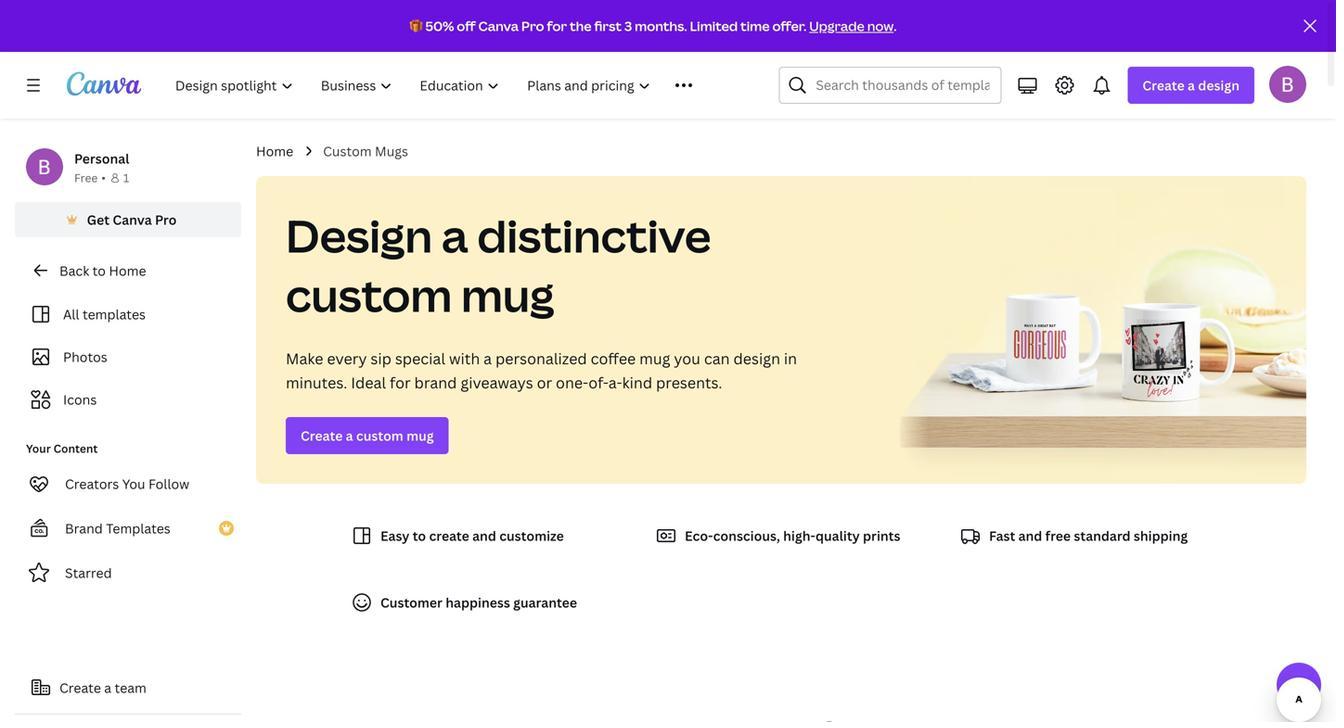 Task type: locate. For each thing, give the bounding box(es) containing it.
time
[[741, 17, 770, 35]]

create for create a custom mug
[[301, 427, 343, 445]]

mugs
[[375, 142, 408, 160]]

to
[[92, 262, 106, 280], [413, 528, 426, 545]]

guarantee
[[513, 594, 577, 612]]

follow
[[148, 476, 189, 493]]

1 horizontal spatial and
[[1018, 528, 1042, 545]]

2 horizontal spatial mug
[[639, 349, 670, 369]]

1 horizontal spatial design
[[1198, 77, 1240, 94]]

icons link
[[26, 382, 230, 418]]

to for easy
[[413, 528, 426, 545]]

design
[[1198, 77, 1240, 94], [734, 349, 780, 369]]

canva right off
[[478, 17, 519, 35]]

0 vertical spatial home
[[256, 142, 293, 160]]

make
[[286, 349, 323, 369]]

mug inside make every sip special with a personalized coffee mug you can design in minutes. ideal for brand giveaways or one-of-a-kind presents.
[[639, 349, 670, 369]]

1 vertical spatial canva
[[113, 211, 152, 229]]

to right "back"
[[92, 262, 106, 280]]

0 vertical spatial design
[[1198, 77, 1240, 94]]

presents.
[[656, 373, 722, 393]]

mug
[[461, 264, 554, 325], [639, 349, 670, 369], [407, 427, 434, 445]]

one-
[[556, 373, 589, 393]]

every
[[327, 349, 367, 369]]

shipping
[[1134, 528, 1188, 545]]

create a custom mug
[[301, 427, 434, 445]]

mug down brand in the bottom left of the page
[[407, 427, 434, 445]]

create for create a team
[[59, 680, 101, 697]]

custom mugs
[[323, 142, 408, 160]]

mug up the personalized
[[461, 264, 554, 325]]

canva
[[478, 17, 519, 35], [113, 211, 152, 229]]

and
[[472, 528, 496, 545], [1018, 528, 1042, 545]]

for down sip
[[390, 373, 411, 393]]

eco-
[[685, 528, 713, 545]]

custom up sip
[[286, 264, 452, 325]]

get canva pro button
[[15, 202, 241, 238]]

all
[[63, 306, 79, 323]]

1 vertical spatial to
[[413, 528, 426, 545]]

create inside dropdown button
[[1143, 77, 1185, 94]]

easy
[[380, 528, 410, 545]]

in
[[784, 349, 797, 369]]

for inside make every sip special with a personalized coffee mug you can design in minutes. ideal for brand giveaways or one-of-a-kind presents.
[[390, 373, 411, 393]]

1 vertical spatial design
[[734, 349, 780, 369]]

home link
[[256, 141, 293, 161]]

offer.
[[772, 17, 807, 35]]

pro inside button
[[155, 211, 177, 229]]

custom inside design a distinctive custom mug
[[286, 264, 452, 325]]

a
[[1188, 77, 1195, 94], [442, 205, 468, 266], [484, 349, 492, 369], [346, 427, 353, 445], [104, 680, 111, 697]]

ideal
[[351, 373, 386, 393]]

can
[[704, 349, 730, 369]]

kind
[[622, 373, 652, 393]]

1 vertical spatial pro
[[155, 211, 177, 229]]

0 horizontal spatial and
[[472, 528, 496, 545]]

for
[[547, 17, 567, 35], [390, 373, 411, 393]]

1 vertical spatial create
[[301, 427, 343, 445]]

create
[[1143, 77, 1185, 94], [301, 427, 343, 445], [59, 680, 101, 697]]

design inside dropdown button
[[1198, 77, 1240, 94]]

1 vertical spatial mug
[[639, 349, 670, 369]]

0 vertical spatial create
[[1143, 77, 1185, 94]]

design a distinctive custom mug
[[286, 205, 711, 325]]

2 vertical spatial mug
[[407, 427, 434, 445]]

a for custom
[[346, 427, 353, 445]]

home
[[256, 142, 293, 160], [109, 262, 146, 280]]

top level navigation element
[[163, 67, 734, 104], [163, 67, 734, 104]]

brand templates link
[[15, 510, 241, 547]]

back to home link
[[15, 252, 241, 290]]

0 vertical spatial custom
[[286, 264, 452, 325]]

and right create
[[472, 528, 496, 545]]

mug up kind
[[639, 349, 670, 369]]

1 and from the left
[[472, 528, 496, 545]]

2 horizontal spatial create
[[1143, 77, 1185, 94]]

custom down ideal
[[356, 427, 403, 445]]

home left 'custom'
[[256, 142, 293, 160]]

design left bob builder image at the right top of the page
[[1198, 77, 1240, 94]]

create a design button
[[1128, 67, 1255, 104]]

0 vertical spatial pro
[[521, 17, 544, 35]]

a inside dropdown button
[[1188, 77, 1195, 94]]

0 horizontal spatial design
[[734, 349, 780, 369]]

distinctive
[[477, 205, 711, 266]]

0 horizontal spatial to
[[92, 262, 106, 280]]

0 horizontal spatial canva
[[113, 211, 152, 229]]

•
[[101, 170, 106, 186]]

0 horizontal spatial for
[[390, 373, 411, 393]]

or
[[537, 373, 552, 393]]

1 vertical spatial home
[[109, 262, 146, 280]]

custom
[[286, 264, 452, 325], [356, 427, 403, 445]]

minutes.
[[286, 373, 347, 393]]

0 vertical spatial to
[[92, 262, 106, 280]]

to for back
[[92, 262, 106, 280]]

fast
[[989, 528, 1015, 545]]

canva right get
[[113, 211, 152, 229]]

a for team
[[104, 680, 111, 697]]

home up all templates link
[[109, 262, 146, 280]]

get canva pro
[[87, 211, 177, 229]]

pro
[[521, 17, 544, 35], [155, 211, 177, 229]]

1 horizontal spatial canva
[[478, 17, 519, 35]]

1 vertical spatial for
[[390, 373, 411, 393]]

a for design
[[1188, 77, 1195, 94]]

create
[[429, 528, 469, 545]]

now
[[867, 17, 894, 35]]

1 horizontal spatial create
[[301, 427, 343, 445]]

0 vertical spatial mug
[[461, 264, 554, 325]]

50%
[[425, 17, 454, 35]]

create inside button
[[59, 680, 101, 697]]

1 horizontal spatial for
[[547, 17, 567, 35]]

for left the the
[[547, 17, 567, 35]]

pro left the the
[[521, 17, 544, 35]]

back
[[59, 262, 89, 280]]

create a team
[[59, 680, 147, 697]]

brand
[[65, 520, 103, 538]]

1 horizontal spatial mug
[[461, 264, 554, 325]]

1 horizontal spatial to
[[413, 528, 426, 545]]

fast and free standard shipping
[[989, 528, 1188, 545]]

pro up back to home link
[[155, 211, 177, 229]]

design
[[286, 205, 432, 266]]

a inside button
[[104, 680, 111, 697]]

design left in
[[734, 349, 780, 369]]

2 vertical spatial create
[[59, 680, 101, 697]]

None search field
[[779, 67, 1002, 104]]

0 horizontal spatial create
[[59, 680, 101, 697]]

and left free at the bottom right
[[1018, 528, 1042, 545]]

a inside design a distinctive custom mug
[[442, 205, 468, 266]]

0 horizontal spatial pro
[[155, 211, 177, 229]]

🎁 50% off canva pro for the first 3 months. limited time offer. upgrade now .
[[410, 17, 897, 35]]

to right easy
[[413, 528, 426, 545]]

mug inside design a distinctive custom mug
[[461, 264, 554, 325]]



Task type: vqa. For each thing, say whether or not it's contained in the screenshot.
Create a team button
yes



Task type: describe. For each thing, give the bounding box(es) containing it.
standard
[[1074, 528, 1131, 545]]

get
[[87, 211, 110, 229]]

upgrade now button
[[809, 17, 894, 35]]

create a custom mug link
[[286, 418, 449, 455]]

customer
[[380, 594, 443, 612]]

1 horizontal spatial pro
[[521, 17, 544, 35]]

starred
[[65, 565, 112, 582]]

customer happiness guarantee
[[380, 594, 577, 612]]

brand templates
[[65, 520, 171, 538]]

a-
[[609, 373, 622, 393]]

3
[[624, 17, 632, 35]]

of-
[[589, 373, 609, 393]]

photos
[[63, 348, 107, 366]]

with
[[449, 349, 480, 369]]

all templates
[[63, 306, 146, 323]]

special
[[395, 349, 445, 369]]

eco-conscious, high-quality prints
[[685, 528, 900, 545]]

free
[[1045, 528, 1071, 545]]

upgrade
[[809, 17, 865, 35]]

the
[[570, 17, 592, 35]]

0 vertical spatial for
[[547, 17, 567, 35]]

design inside make every sip special with a personalized coffee mug you can design in minutes. ideal for brand giveaways or one-of-a-kind presents.
[[734, 349, 780, 369]]

make every sip special with a personalized coffee mug you can design in minutes. ideal for brand giveaways or one-of-a-kind presents.
[[286, 349, 797, 393]]

creators you follow
[[65, 476, 189, 493]]

🎁
[[410, 17, 423, 35]]

brand
[[414, 373, 457, 393]]

custom
[[323, 142, 372, 160]]

easy to create and customize
[[380, 528, 564, 545]]

Search search field
[[816, 68, 990, 103]]

free
[[74, 170, 98, 186]]

content
[[53, 441, 98, 457]]

design a distinctive custom mug image
[[896, 176, 1307, 484]]

you
[[122, 476, 145, 493]]

months.
[[635, 17, 687, 35]]

coffee
[[591, 349, 636, 369]]

free •
[[74, 170, 106, 186]]

happiness
[[446, 594, 510, 612]]

2 and from the left
[[1018, 528, 1042, 545]]

your content
[[26, 441, 98, 457]]

all templates link
[[26, 297, 230, 332]]

creators
[[65, 476, 119, 493]]

.
[[894, 17, 897, 35]]

icons
[[63, 391, 97, 409]]

a inside make every sip special with a personalized coffee mug you can design in minutes. ideal for brand giveaways or one-of-a-kind presents.
[[484, 349, 492, 369]]

0 vertical spatial canva
[[478, 17, 519, 35]]

create a design
[[1143, 77, 1240, 94]]

0 horizontal spatial home
[[109, 262, 146, 280]]

prints
[[863, 528, 900, 545]]

limited
[[690, 17, 738, 35]]

back to home
[[59, 262, 146, 280]]

customize
[[499, 528, 564, 545]]

high-
[[783, 528, 816, 545]]

personal
[[74, 150, 129, 167]]

1
[[123, 170, 129, 186]]

team
[[115, 680, 147, 697]]

personalized
[[496, 349, 587, 369]]

off
[[457, 17, 476, 35]]

sip
[[371, 349, 391, 369]]

creators you follow link
[[15, 466, 241, 503]]

first
[[594, 17, 622, 35]]

create a team button
[[15, 670, 241, 707]]

a for distinctive
[[442, 205, 468, 266]]

templates
[[106, 520, 171, 538]]

0 horizontal spatial mug
[[407, 427, 434, 445]]

1 vertical spatial custom
[[356, 427, 403, 445]]

bob builder image
[[1269, 66, 1307, 103]]

giveaways
[[461, 373, 533, 393]]

photos link
[[26, 340, 230, 375]]

1 horizontal spatial home
[[256, 142, 293, 160]]

create for create a design
[[1143, 77, 1185, 94]]

your
[[26, 441, 51, 457]]

templates
[[83, 306, 146, 323]]

conscious,
[[713, 528, 780, 545]]

quality
[[816, 528, 860, 545]]

you
[[674, 349, 701, 369]]

canva inside button
[[113, 211, 152, 229]]

starred link
[[15, 555, 241, 592]]



